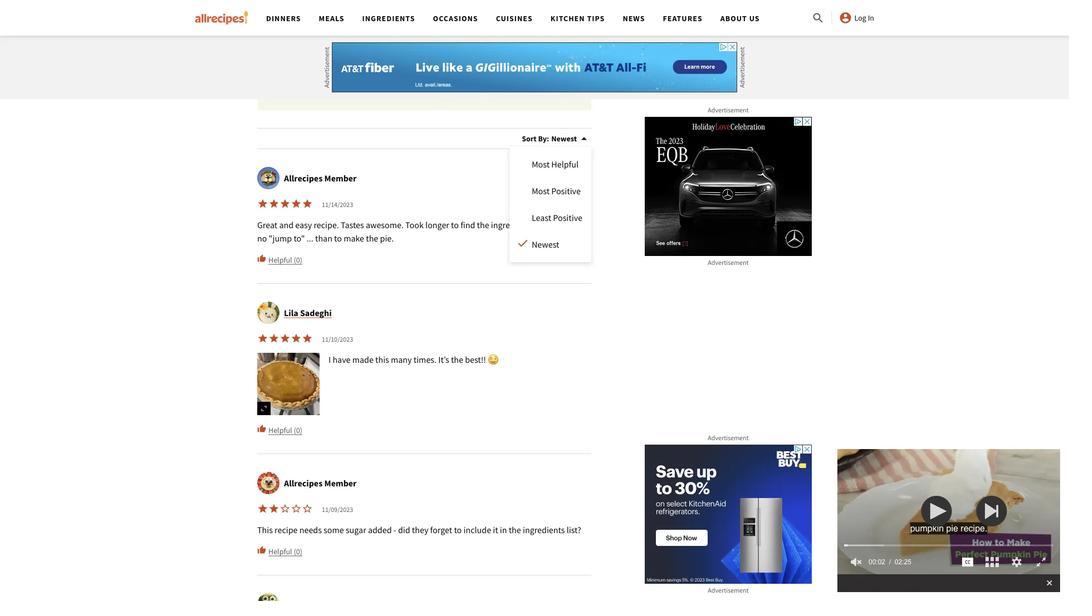 Task type: locate. For each thing, give the bounding box(es) containing it.
pie.
[[380, 233, 394, 244]]

times.
[[414, 354, 437, 366]]

helpful (0) button down "jump
[[257, 254, 302, 266]]

most inside most positive button
[[532, 186, 550, 197]]

than
[[315, 233, 333, 244]]

member up the "11/14/2023"
[[324, 173, 357, 184]]

allrecipes for easy
[[284, 173, 323, 184]]

1 vertical spatial allrecipes
[[284, 478, 323, 489]]

cuisines
[[496, 13, 533, 23]]

1 vertical spatial i
[[329, 354, 331, 366]]

recipe down ingredients link
[[395, 24, 418, 35]]

not
[[284, 24, 298, 35]]

recipe
[[395, 24, 418, 35], [275, 525, 298, 536]]

made
[[352, 354, 374, 366]]

dinners link
[[266, 13, 301, 23]]

helpful down "jump
[[269, 255, 292, 265]]

by:
[[538, 134, 549, 144]]

to
[[419, 24, 427, 35], [451, 220, 459, 231], [334, 233, 342, 244], [454, 525, 462, 536]]

1 helpful (0) button from the top
[[257, 254, 302, 266]]

0 vertical spatial most
[[532, 159, 550, 170]]

positive for least positive
[[553, 212, 583, 223]]

2 member from the top
[[324, 478, 357, 489]]

allrecipes for needs
[[284, 478, 323, 489]]

allrecipes up star outline icon
[[284, 478, 323, 489]]

0 vertical spatial recipe
[[395, 24, 418, 35]]

star image
[[280, 198, 291, 210], [291, 198, 302, 210], [302, 198, 313, 210], [291, 333, 302, 344]]

0 vertical spatial helpful (0) button
[[257, 254, 302, 266]]

2 thumb up image from the top
[[257, 546, 266, 555]]

0 vertical spatial in
[[392, 37, 399, 49]]

1 (0) from the top
[[294, 255, 302, 265]]

helpful (0) right thumb up icon
[[269, 425, 302, 435]]

11/09/2023
[[322, 506, 353, 515]]

0 vertical spatial helpful (0)
[[269, 255, 302, 265]]

helpful for 11/14/2023
[[269, 255, 292, 265]]

0 vertical spatial allrecipes member
[[284, 173, 357, 184]]

helpful (0) down this
[[269, 547, 302, 557]]

3 helpful (0) button from the top
[[257, 546, 302, 558]]

0 horizontal spatial recipe
[[275, 525, 298, 536]]

positive inside button
[[553, 212, 583, 223]]

lila
[[284, 308, 298, 319]]

allrecipes up the "11/14/2023"
[[284, 173, 323, 184]]

3 helpful (0) from the top
[[269, 547, 302, 557]]

2 vertical spatial in
[[500, 525, 507, 536]]

star image
[[257, 198, 269, 210], [269, 198, 280, 210], [257, 333, 269, 344], [269, 333, 280, 344], [280, 333, 291, 344], [302, 333, 313, 344], [257, 504, 269, 515], [269, 504, 280, 515]]

best!!
[[465, 354, 486, 366]]

0 horizontal spatial the
[[300, 51, 314, 62]]

most inside most helpful button
[[532, 159, 550, 170]]

helpful (0) button for recipe
[[257, 546, 302, 558]]

star outline image left star outline icon
[[280, 504, 291, 515]]

1 vertical spatial in
[[406, 51, 413, 62]]

positive for most positive
[[552, 186, 581, 197]]

it's
[[439, 354, 449, 366]]

most
[[532, 159, 550, 170], [532, 186, 550, 197]]

1 vertical spatial helpful (0)
[[269, 425, 302, 435]]

about us link
[[721, 13, 760, 23]]

log in
[[855, 13, 875, 23]]

1 horizontal spatial recipe
[[395, 24, 418, 35]]

allrecipes member up the "11/14/2023"
[[284, 173, 357, 184]]

1 allrecipes from the top
[[284, 173, 323, 184]]

skin
[[493, 24, 508, 35]]

2 vertical spatial helpful (0)
[[269, 547, 302, 557]]

ingredients
[[491, 220, 533, 231], [523, 525, 565, 536]]

most up least
[[532, 186, 550, 197]]

the down of on the top
[[300, 51, 314, 62]]

the left end
[[437, 37, 451, 49]]

0 vertical spatial allrecipes
[[284, 173, 323, 184]]

0 vertical spatial newest
[[552, 134, 577, 144]]

not impressed. i followed the recipe to the letter. a thick skin developed on top of the pie that ballooned in the oven. the end result looked like a shar pei. the pumpkin itself was mild in taste and over baked.
[[284, 24, 561, 62]]

"jump
[[269, 233, 292, 244]]

to up 'oven.'
[[419, 24, 427, 35]]

newest right the by:
[[552, 134, 577, 144]]

longer
[[426, 220, 450, 231]]

most down the by:
[[532, 159, 550, 170]]

recipe.
[[314, 220, 339, 231]]

helpful (0) button
[[257, 254, 302, 266], [257, 425, 302, 436], [257, 546, 302, 558]]

2 vertical spatial (0)
[[294, 547, 302, 557]]

and up "jump
[[279, 220, 294, 231]]

1 allrecipes member from the top
[[284, 173, 357, 184]]

0 vertical spatial positive
[[552, 186, 581, 197]]

1 vertical spatial recipe
[[275, 525, 298, 536]]

1 vertical spatial thumb up image
[[257, 546, 266, 555]]

2 vertical spatial advertisement region
[[645, 445, 812, 584]]

newest
[[552, 134, 577, 144], [532, 239, 560, 250]]

the
[[437, 37, 451, 49], [300, 51, 314, 62]]

2 vertical spatial helpful (0) button
[[257, 546, 302, 558]]

and left the over
[[435, 51, 449, 62]]

easy
[[295, 220, 312, 231]]

1 vertical spatial member
[[324, 478, 357, 489]]

positive inside button
[[552, 186, 581, 197]]

log
[[855, 13, 867, 23]]

that
[[335, 37, 350, 49]]

kitchen tips link
[[551, 13, 605, 23]]

least
[[532, 212, 552, 223]]

1 horizontal spatial and
[[435, 51, 449, 62]]

1 member from the top
[[324, 173, 357, 184]]

thumb up image down this
[[257, 546, 266, 555]]

it
[[493, 525, 498, 536]]

thumb up image down no
[[257, 254, 266, 263]]

(0) down to"
[[294, 255, 302, 265]]

1 horizontal spatial i
[[342, 24, 345, 35]]

and
[[435, 51, 449, 62], [279, 220, 294, 231]]

helpful down select a sort option element
[[552, 159, 579, 170]]

0 vertical spatial advertisement region
[[332, 42, 738, 92]]

the up mild
[[401, 37, 413, 49]]

0 vertical spatial member
[[324, 173, 357, 184]]

allrecipes member up star outline icon
[[284, 478, 357, 489]]

top
[[284, 37, 297, 49]]

2 horizontal spatial in
[[500, 525, 507, 536]]

allrecipes member for some
[[284, 478, 357, 489]]

helpful
[[295, 73, 319, 83], [552, 159, 579, 170], [269, 255, 292, 265], [269, 425, 292, 435], [269, 547, 292, 557]]

thumb up image for this recipe needs some sugar added - did they forget to include it in the ingredients list?
[[257, 546, 266, 555]]

lila sadeghi link
[[284, 308, 332, 319]]

helpful (0) button down user photo upload
[[257, 425, 302, 436]]

helpful (0) button for and
[[257, 254, 302, 266]]

1 vertical spatial newest
[[532, 239, 560, 250]]

3 (0) from the top
[[294, 547, 302, 557]]

1 thumb up image from the top
[[257, 254, 266, 263]]

make
[[344, 233, 364, 244]]

in up mild
[[392, 37, 399, 49]]

helpful down this
[[269, 547, 292, 557]]

i up that
[[342, 24, 345, 35]]

(0) right thumb up icon
[[294, 425, 302, 435]]

1 vertical spatial the
[[300, 51, 314, 62]]

in right it
[[500, 525, 507, 536]]

1 vertical spatial positive
[[553, 212, 583, 223]]

about
[[721, 13, 748, 23]]

helpful (0) down "jump
[[269, 255, 302, 265]]

oven.
[[415, 37, 435, 49]]

0 vertical spatial thumb up image
[[257, 254, 266, 263]]

ingredients left list?
[[523, 525, 565, 536]]

i left have
[[329, 354, 331, 366]]

0 vertical spatial and
[[435, 51, 449, 62]]

1 horizontal spatial the
[[437, 37, 451, 49]]

member for some
[[324, 478, 357, 489]]

02:25 timer
[[886, 550, 912, 575]]

kitchen tips
[[551, 13, 605, 23]]

1 vertical spatial most
[[532, 186, 550, 197]]

meals link
[[319, 13, 345, 23]]

0 vertical spatial (0)
[[294, 255, 302, 265]]

star outline image up the needs
[[291, 504, 302, 515]]

0 vertical spatial ingredients
[[491, 220, 533, 231]]

member up 11/09/2023
[[324, 478, 357, 489]]

the
[[380, 24, 393, 35], [429, 24, 441, 35], [308, 37, 320, 49], [401, 37, 413, 49], [477, 220, 490, 231], [366, 233, 378, 244], [451, 354, 464, 366], [509, 525, 521, 536]]

star outline image
[[280, 504, 291, 515], [291, 504, 302, 515]]

in right mild
[[406, 51, 413, 62]]

helpful (0) button down this
[[257, 546, 302, 558]]

(0) for needs
[[294, 547, 302, 557]]

lila sadeghi
[[284, 308, 332, 319]]

taste
[[415, 51, 433, 62]]

0 vertical spatial i
[[342, 24, 345, 35]]

helpful inside button
[[552, 159, 579, 170]]

thumb up image
[[257, 254, 266, 263], [257, 546, 266, 555]]

11/14/2023
[[322, 201, 353, 209]]

news link
[[623, 13, 645, 23]]

most positive
[[532, 186, 581, 197]]

2 allrecipes member from the top
[[284, 478, 357, 489]]

advertisement region
[[332, 42, 738, 92], [645, 117, 812, 256], [645, 445, 812, 584]]

positive
[[552, 186, 581, 197], [553, 212, 583, 223]]

ingredients left (since
[[491, 220, 533, 231]]

took
[[406, 220, 424, 231]]

2 allrecipes from the top
[[284, 478, 323, 489]]

newest down (since
[[532, 239, 560, 250]]

some
[[324, 525, 344, 536]]

1 vertical spatial allrecipes member
[[284, 478, 357, 489]]

0 horizontal spatial and
[[279, 220, 294, 231]]

(0) down the needs
[[294, 547, 302, 557]]

log in link
[[839, 11, 875, 25]]

a
[[534, 37, 539, 49]]

1 vertical spatial and
[[279, 220, 294, 231]]

tastes
[[341, 220, 364, 231]]

helpful right thumb up icon
[[269, 425, 292, 435]]

1 most from the top
[[532, 159, 550, 170]]

helpful for 11/10/2023
[[269, 425, 292, 435]]

baked.
[[469, 51, 494, 62]]

recipe right this
[[275, 525, 298, 536]]

over
[[451, 51, 467, 62]]

and inside not impressed. i followed the recipe to the letter. a thick skin developed on top of the pie that ballooned in the oven. the end result looked like a shar pei. the pumpkin itself was mild in taste and over baked.
[[435, 51, 449, 62]]

helpful inside 'button'
[[295, 73, 319, 83]]

in
[[868, 13, 875, 23]]

1 vertical spatial (0)
[[294, 425, 302, 435]]

user photo upload image
[[257, 353, 320, 416]]

1 vertical spatial helpful (0) button
[[257, 425, 302, 436]]

1 helpful (0) from the top
[[269, 255, 302, 265]]

looked
[[492, 37, 517, 49]]

this
[[376, 354, 389, 366]]

thumb up image for great and easy recipe.  tastes awesome.  took longer to find the ingredients (since there is no "jump to" ... than to make the pie.
[[257, 254, 266, 263]]

include
[[464, 525, 491, 536]]

ingredients link
[[362, 13, 415, 23]]

recipe inside not impressed. i followed the recipe to the letter. a thick skin developed on top of the pie that ballooned in the oven. the end result looked like a shar pei. the pumpkin itself was mild in taste and over baked.
[[395, 24, 418, 35]]

the right find
[[477, 220, 490, 231]]

the left pie.
[[366, 233, 378, 244]]

navigation
[[257, 0, 812, 36]]

navigation containing dinners
[[257, 0, 812, 36]]

helpful left (107)
[[295, 73, 319, 83]]

2 most from the top
[[532, 186, 550, 197]]



Task type: describe. For each thing, give the bounding box(es) containing it.
and inside "great and easy recipe.  tastes awesome.  took longer to find the ingredients (since there is no "jump to" ... than to make the pie."
[[279, 220, 294, 231]]

to right forget
[[454, 525, 462, 536]]

helpful (107)
[[295, 73, 337, 83]]

the right it's
[[451, 354, 464, 366]]

helpful (107) button
[[284, 72, 337, 84]]

did
[[398, 525, 410, 536]]

like
[[519, 37, 532, 49]]

ballooned
[[352, 37, 390, 49]]

this
[[257, 525, 273, 536]]

end
[[453, 37, 467, 49]]

1 vertical spatial ingredients
[[523, 525, 565, 536]]

news
[[623, 13, 645, 23]]

the down ingredients link
[[380, 24, 393, 35]]

us
[[750, 13, 760, 23]]

occasions link
[[433, 13, 478, 23]]

pumpkin
[[316, 51, 349, 62]]

(0) for easy
[[294, 255, 302, 265]]

0 vertical spatial the
[[437, 37, 451, 49]]

most helpful button
[[532, 158, 583, 171]]

the up 'oven.'
[[429, 24, 441, 35]]

home image
[[195, 11, 248, 25]]

0 horizontal spatial i
[[329, 354, 331, 366]]

is
[[580, 220, 586, 231]]

thumb up image
[[257, 425, 266, 434]]

helpful (0) for recipe
[[269, 547, 302, 557]]

newest inside button
[[532, 239, 560, 250]]

(since
[[535, 220, 557, 231]]

star outline image
[[302, 504, 313, 515]]

meals
[[319, 13, 345, 23]]

-
[[394, 525, 397, 536]]

result
[[469, 37, 490, 49]]

developed
[[510, 24, 550, 35]]

to left find
[[451, 220, 459, 231]]

helpful (0) for and
[[269, 255, 302, 265]]

newest button
[[532, 238, 583, 251]]

unmute button group
[[845, 550, 869, 575]]

2 helpful (0) from the top
[[269, 425, 302, 435]]

00:02
[[869, 559, 886, 566]]

account image
[[839, 11, 853, 25]]

select a sort option element
[[552, 133, 592, 144]]

i have made this many times. it's the best!!  🤤
[[329, 354, 497, 366]]

list?
[[567, 525, 582, 536]]

least positive button
[[532, 211, 583, 225]]

pie
[[322, 37, 333, 49]]

was
[[371, 51, 385, 62]]

...
[[307, 233, 314, 244]]

allrecipes member for recipe.
[[284, 173, 357, 184]]

kitchen
[[551, 13, 585, 23]]

there
[[559, 220, 578, 231]]

on
[[551, 24, 561, 35]]

no
[[257, 233, 267, 244]]

0 horizontal spatial in
[[392, 37, 399, 49]]

many
[[391, 354, 412, 366]]

find
[[461, 220, 475, 231]]

ingredients
[[362, 13, 415, 23]]

the right it
[[509, 525, 521, 536]]

most for most helpful
[[532, 159, 550, 170]]

pei.
[[284, 51, 298, 62]]

dinners
[[266, 13, 301, 23]]

2 helpful (0) button from the top
[[257, 425, 302, 436]]

awesome.
[[366, 220, 404, 231]]

tips
[[587, 13, 605, 23]]

1 vertical spatial advertisement region
[[645, 117, 812, 256]]

1 horizontal spatial in
[[406, 51, 413, 62]]

a
[[466, 24, 471, 35]]

added
[[368, 525, 392, 536]]

helpful for 11/09/2023
[[269, 547, 292, 557]]

occasions
[[433, 13, 478, 23]]

cuisines link
[[496, 13, 533, 23]]

most for most positive
[[532, 186, 550, 197]]

sadeghi
[[300, 308, 332, 319]]

11/10/2023
[[322, 335, 353, 344]]

thick
[[473, 24, 491, 35]]

2 (0) from the top
[[294, 425, 302, 435]]

the right of on the top
[[308, 37, 320, 49]]

1 star outline image from the left
[[280, 504, 291, 515]]

have
[[333, 354, 351, 366]]

sort by: newest
[[522, 134, 577, 144]]

search image
[[812, 12, 825, 25]]

00:02 timer
[[869, 550, 886, 575]]

i inside not impressed. i followed the recipe to the letter. a thick skin developed on top of the pie that ballooned in the oven. the end result looked like a shar pei. the pumpkin itself was mild in taste and over baked.
[[342, 24, 345, 35]]

ingredients inside "great and easy recipe.  tastes awesome.  took longer to find the ingredients (since there is no "jump to" ... than to make the pie."
[[491, 220, 533, 231]]

02:25
[[895, 559, 912, 566]]

member for recipe.
[[324, 173, 357, 184]]

this recipe needs some sugar added - did they forget to include it in the ingredients list?
[[257, 525, 582, 536]]

2 star outline image from the left
[[291, 504, 302, 515]]

mild
[[387, 51, 404, 62]]

to right than
[[334, 233, 342, 244]]

followed
[[346, 24, 379, 35]]

of
[[299, 37, 306, 49]]

great and easy recipe.  tastes awesome.  took longer to find the ingredients (since there is no "jump to" ... than to make the pie.
[[257, 220, 586, 244]]

(107)
[[321, 73, 337, 83]]

sugar
[[346, 525, 366, 536]]

least positive
[[532, 212, 583, 223]]

to"
[[294, 233, 305, 244]]

impressed.
[[299, 24, 340, 35]]

sort
[[522, 134, 537, 144]]

features
[[663, 13, 703, 23]]

most helpful
[[532, 159, 579, 170]]

to inside not impressed. i followed the recipe to the letter. a thick skin developed on top of the pie that ballooned in the oven. the end result looked like a shar pei. the pumpkin itself was mild in taste and over baked.
[[419, 24, 427, 35]]

features link
[[663, 13, 703, 23]]

they
[[412, 525, 429, 536]]

shar
[[540, 37, 557, 49]]



Task type: vqa. For each thing, say whether or not it's contained in the screenshot.
Year in the right bottom of the page
no



